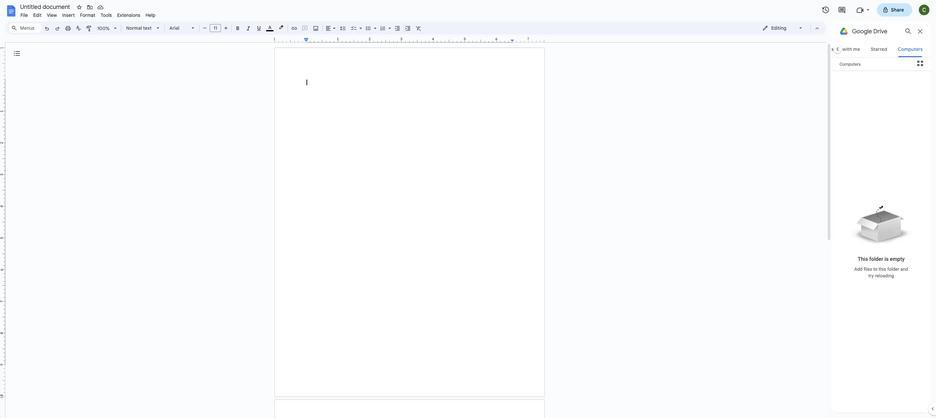 Task type: describe. For each thing, give the bounding box(es) containing it.
help
[[146, 12, 155, 18]]

editing
[[771, 25, 787, 31]]

view menu item
[[44, 11, 60, 19]]

share button
[[877, 3, 912, 17]]

left margin image
[[275, 37, 308, 42]]

Rename text field
[[18, 3, 74, 11]]

editing button
[[758, 23, 808, 33]]

checklist menu image
[[358, 24, 362, 26]]

file menu item
[[18, 11, 31, 19]]

Star checkbox
[[75, 3, 84, 12]]

line & paragraph spacing image
[[339, 23, 347, 33]]

Zoom field
[[95, 23, 120, 33]]

text
[[143, 25, 152, 31]]

normal text
[[126, 25, 152, 31]]

format
[[80, 12, 95, 18]]

Menus field
[[8, 23, 41, 33]]

edit
[[33, 12, 42, 18]]

Font size field
[[210, 24, 224, 32]]

application containing share
[[0, 0, 936, 418]]

edit menu item
[[31, 11, 44, 19]]

right margin image
[[511, 37, 544, 42]]



Task type: vqa. For each thing, say whether or not it's contained in the screenshot.
Tools menu item
yes



Task type: locate. For each thing, give the bounding box(es) containing it.
share
[[891, 7, 904, 13]]

extensions menu item
[[115, 11, 143, 19]]

format menu item
[[77, 11, 98, 19]]

insert
[[62, 12, 75, 18]]

menu bar inside menu bar banner
[[18, 9, 158, 19]]

insert image image
[[312, 23, 320, 33]]

help menu item
[[143, 11, 158, 19]]

menu bar containing file
[[18, 9, 158, 19]]

view
[[47, 12, 57, 18]]

1
[[273, 37, 276, 41]]

text color image
[[266, 23, 274, 31]]

highlight color image
[[278, 23, 285, 31]]

menu bar
[[18, 9, 158, 19]]

font list. arial selected. option
[[169, 23, 188, 33]]

insert menu item
[[60, 11, 77, 19]]

arial
[[169, 25, 179, 31]]

bottom margin image
[[0, 363, 5, 396]]

extensions
[[117, 12, 140, 18]]

application
[[0, 0, 936, 418]]

file
[[20, 12, 28, 18]]

tools menu item
[[98, 11, 115, 19]]

tools
[[101, 12, 112, 18]]

menu bar banner
[[0, 0, 936, 418]]

Zoom text field
[[96, 24, 112, 33]]

Font size text field
[[210, 24, 221, 32]]

normal
[[126, 25, 142, 31]]

top margin image
[[0, 48, 5, 81]]

main toolbar
[[41, 0, 424, 312]]

mode and view toolbar
[[758, 21, 823, 35]]

styles list. normal text selected. option
[[126, 23, 153, 33]]



